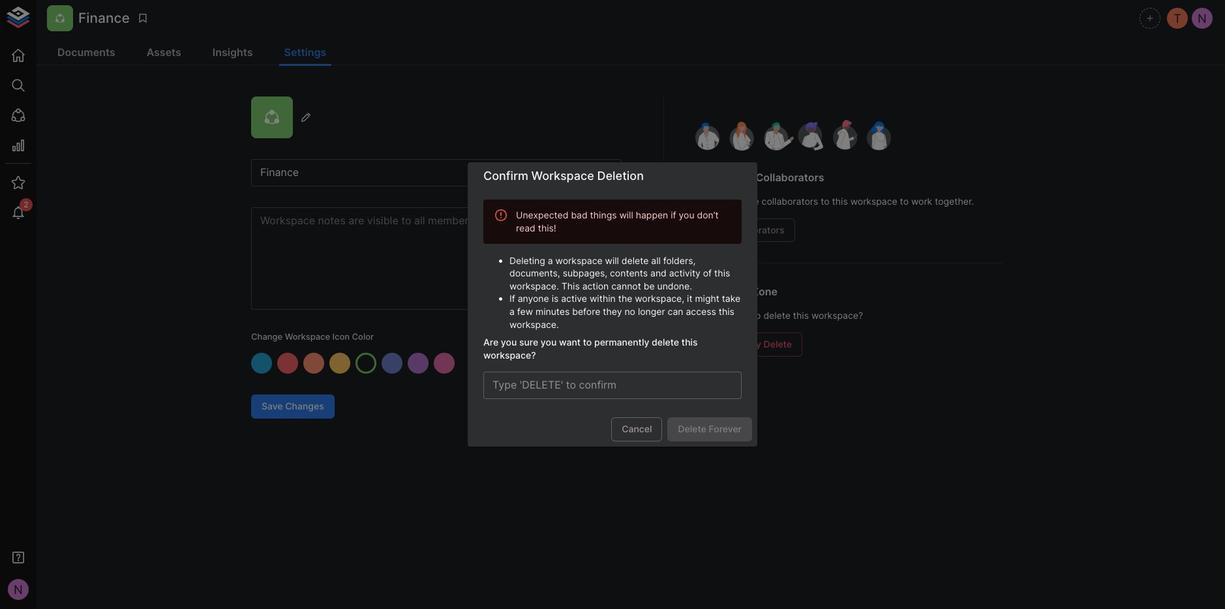 Task type: describe. For each thing, give the bounding box(es) containing it.
work
[[912, 196, 933, 207]]

contents
[[610, 268, 648, 279]]

this!
[[538, 223, 557, 234]]

you right the do
[[711, 310, 726, 321]]

happen
[[636, 210, 669, 221]]

undone.
[[658, 281, 693, 292]]

folders,
[[664, 255, 696, 266]]

access
[[686, 306, 717, 317]]

together.
[[935, 196, 975, 207]]

deleting
[[510, 255, 546, 266]]

longer
[[638, 306, 666, 317]]

you right the are
[[501, 337, 517, 348]]

0 vertical spatial a
[[548, 255, 553, 266]]

danger zone
[[713, 285, 778, 298]]

workspace,
[[635, 293, 685, 304]]

0 horizontal spatial n button
[[4, 576, 33, 604]]

danger
[[713, 285, 750, 298]]

will for happen
[[620, 210, 634, 221]]

cannot
[[612, 281, 642, 292]]

delete for to
[[764, 310, 791, 321]]

read
[[516, 223, 536, 234]]

unexpected
[[516, 210, 569, 221]]

insights link
[[207, 40, 258, 66]]

to right collaborators
[[821, 196, 830, 207]]

active
[[562, 293, 588, 304]]

no
[[625, 306, 636, 317]]

this right collaborators
[[833, 196, 848, 207]]

Workspace Name text field
[[251, 159, 622, 187]]

activity
[[670, 268, 701, 279]]

save changes button
[[251, 395, 335, 419]]

change
[[251, 332, 283, 342]]

manage
[[713, 171, 754, 184]]

collaborators for edit collaborators
[[726, 224, 785, 235]]

changes
[[285, 401, 324, 412]]

workspace inside deleting a workspace will delete all folders, documents, subpages, contents and activity of this workspace. this action cannot be undone. if anyone is active within the workspace, it might take a few minutes before they no longer can access this workspace.
[[556, 255, 603, 266]]

settings link
[[279, 40, 332, 66]]

permanently delete
[[706, 339, 792, 350]]

assets link
[[141, 40, 187, 66]]

0 vertical spatial n button
[[1191, 6, 1215, 31]]

save
[[262, 401, 283, 412]]

bookmark image
[[137, 12, 149, 24]]

workspace for icon
[[285, 332, 330, 342]]

Type 'DELETE' to confirm text field
[[484, 372, 742, 400]]

save changes
[[262, 401, 324, 412]]

if
[[671, 210, 677, 221]]

2 workspace. from the top
[[510, 319, 559, 330]]

confirm
[[484, 169, 529, 183]]

edit
[[706, 224, 723, 235]]

do
[[696, 310, 708, 321]]

t
[[1174, 11, 1182, 25]]

within
[[590, 293, 616, 304]]

change workspace icon color
[[251, 332, 374, 342]]

n for left n button
[[14, 583, 23, 597]]

this down take
[[719, 306, 735, 317]]

cancel
[[622, 424, 652, 435]]

this
[[562, 281, 580, 292]]

this up 'permanently delete' button
[[794, 310, 809, 321]]

minutes
[[536, 306, 570, 317]]

collaborators for manage collaborators
[[756, 171, 825, 184]]

add or remove collaborators to this workspace to work together.
[[696, 196, 975, 207]]

documents
[[57, 46, 115, 59]]

permanently
[[706, 339, 762, 350]]

of
[[704, 268, 712, 279]]

action
[[583, 281, 609, 292]]

add
[[696, 196, 714, 207]]

and
[[651, 268, 667, 279]]

cancel button
[[612, 418, 663, 442]]



Task type: vqa. For each thing, say whether or not it's contained in the screenshot.
Workspace corresponding to Icon
yes



Task type: locate. For each thing, give the bounding box(es) containing it.
assets
[[147, 46, 181, 59]]

1 vertical spatial want
[[559, 337, 581, 348]]

be
[[644, 281, 655, 292]]

1 vertical spatial will
[[605, 255, 619, 266]]

insights
[[213, 46, 253, 59]]

can
[[668, 306, 684, 317]]

will right the things
[[620, 210, 634, 221]]

1 horizontal spatial workspace
[[851, 196, 898, 207]]

zone
[[752, 285, 778, 298]]

workspace?
[[812, 310, 864, 321], [484, 350, 536, 361]]

workspace.
[[510, 281, 559, 292], [510, 319, 559, 330]]

bad
[[571, 210, 588, 221]]

0 horizontal spatial workspace?
[[484, 350, 536, 361]]

delete up contents
[[622, 255, 649, 266]]

you inside the unexpected bad things will happen if you don't read this!
[[679, 210, 695, 221]]

1 workspace. from the top
[[510, 281, 559, 292]]

delete down zone
[[764, 310, 791, 321]]

edit collaborators
[[706, 224, 785, 235]]

collaborators up collaborators
[[756, 171, 825, 184]]

workspace inside confirm workspace deletion dialog
[[532, 169, 595, 183]]

0 vertical spatial delete
[[622, 255, 649, 266]]

take
[[722, 293, 741, 304]]

0 horizontal spatial workspace
[[285, 332, 330, 342]]

workspace up bad
[[532, 169, 595, 183]]

0 horizontal spatial n
[[14, 583, 23, 597]]

want inside "are you sure you want to permanently delete this workspace?"
[[559, 337, 581, 348]]

want down take
[[729, 310, 750, 321]]

will for delete
[[605, 255, 619, 266]]

workspace for deletion
[[532, 169, 595, 183]]

1 horizontal spatial n
[[1199, 11, 1208, 25]]

this down the do
[[682, 337, 698, 348]]

collaborators down remove in the top of the page
[[726, 224, 785, 235]]

delete for will
[[622, 255, 649, 266]]

before
[[573, 306, 601, 317]]

workspace
[[851, 196, 898, 207], [556, 255, 603, 266]]

you right if
[[679, 210, 695, 221]]

delete
[[622, 255, 649, 266], [764, 310, 791, 321], [652, 337, 680, 348]]

to inside "are you sure you want to permanently delete this workspace?"
[[583, 337, 592, 348]]

workspace left icon
[[285, 332, 330, 342]]

anyone
[[518, 293, 549, 304]]

don't
[[697, 210, 719, 221]]

the
[[619, 293, 633, 304]]

1 horizontal spatial workspace?
[[812, 310, 864, 321]]

t button
[[1166, 6, 1191, 31]]

are
[[484, 337, 499, 348]]

delete inside "are you sure you want to permanently delete this workspace?"
[[652, 337, 680, 348]]

collaborators
[[756, 171, 825, 184], [726, 224, 785, 235]]

to down before
[[583, 337, 592, 348]]

might
[[695, 293, 720, 304]]

0 vertical spatial collaborators
[[756, 171, 825, 184]]

things
[[590, 210, 617, 221]]

1 horizontal spatial workspace
[[532, 169, 595, 183]]

1 horizontal spatial will
[[620, 210, 634, 221]]

delete
[[764, 339, 792, 350]]

or
[[716, 196, 725, 207]]

0 horizontal spatial delete
[[622, 255, 649, 266]]

0 horizontal spatial workspace
[[556, 255, 603, 266]]

1 horizontal spatial a
[[548, 255, 553, 266]]

1 vertical spatial workspace
[[285, 332, 330, 342]]

delete down can
[[652, 337, 680, 348]]

want
[[729, 310, 750, 321], [559, 337, 581, 348]]

permanently
[[595, 337, 650, 348]]

a
[[548, 255, 553, 266], [510, 306, 515, 317]]

0 vertical spatial workspace.
[[510, 281, 559, 292]]

1 horizontal spatial want
[[729, 310, 750, 321]]

to left work on the top of page
[[901, 196, 909, 207]]

collaborators inside edit collaborators button
[[726, 224, 785, 235]]

are you sure you want to permanently delete this workspace?
[[484, 337, 698, 361]]

if
[[510, 293, 516, 304]]

will up contents
[[605, 255, 619, 266]]

deletion
[[598, 169, 644, 183]]

0 vertical spatial want
[[729, 310, 750, 321]]

remove
[[728, 196, 760, 207]]

you right sure
[[541, 337, 557, 348]]

workspace up the subpages, at the left top
[[556, 255, 603, 266]]

edit collaborators button
[[696, 218, 795, 242]]

0 vertical spatial n
[[1199, 11, 1208, 25]]

0 vertical spatial will
[[620, 210, 634, 221]]

will
[[620, 210, 634, 221], [605, 255, 619, 266]]

confirm workspace deletion
[[484, 169, 644, 183]]

finance
[[78, 10, 130, 26]]

workspace
[[532, 169, 595, 183], [285, 332, 330, 342]]

this inside "are you sure you want to permanently delete this workspace?"
[[682, 337, 698, 348]]

all
[[652, 255, 661, 266]]

n button
[[1191, 6, 1215, 31], [4, 576, 33, 604]]

workspace left work on the top of page
[[851, 196, 898, 207]]

unexpected bad things will happen if you don't read this!
[[516, 210, 719, 234]]

is
[[552, 293, 559, 304]]

2 vertical spatial delete
[[652, 337, 680, 348]]

you
[[679, 210, 695, 221], [711, 310, 726, 321], [501, 337, 517, 348], [541, 337, 557, 348]]

delete inside deleting a workspace will delete all folders, documents, subpages, contents and activity of this workspace. this action cannot be undone. if anyone is active within the workspace, it might take a few minutes before they no longer can access this workspace.
[[622, 255, 649, 266]]

n for n button to the top
[[1199, 11, 1208, 25]]

1 vertical spatial delete
[[764, 310, 791, 321]]

permanently delete button
[[696, 333, 803, 357]]

sure
[[520, 337, 539, 348]]

color
[[352, 332, 374, 342]]

1 vertical spatial collaborators
[[726, 224, 785, 235]]

collaborators
[[762, 196, 819, 207]]

0 horizontal spatial want
[[559, 337, 581, 348]]

will inside deleting a workspace will delete all folders, documents, subpages, contents and activity of this workspace. this action cannot be undone. if anyone is active within the workspace, it might take a few minutes before they no longer can access this workspace.
[[605, 255, 619, 266]]

subpages,
[[563, 268, 608, 279]]

icon
[[333, 332, 350, 342]]

workspace. down few
[[510, 319, 559, 330]]

1 vertical spatial workspace
[[556, 255, 603, 266]]

will inside the unexpected bad things will happen if you don't read this!
[[620, 210, 634, 221]]

manage collaborators
[[713, 171, 825, 184]]

0 horizontal spatial will
[[605, 255, 619, 266]]

workspace. down documents,
[[510, 281, 559, 292]]

this
[[833, 196, 848, 207], [715, 268, 731, 279], [719, 306, 735, 317], [794, 310, 809, 321], [682, 337, 698, 348]]

1 horizontal spatial delete
[[652, 337, 680, 348]]

it
[[687, 293, 693, 304]]

workspace? inside "are you sure you want to permanently delete this workspace?"
[[484, 350, 536, 361]]

to down zone
[[753, 310, 761, 321]]

deleting a workspace will delete all folders, documents, subpages, contents and activity of this workspace. this action cannot be undone. if anyone is active within the workspace, it might take a few minutes before they no longer can access this workspace.
[[510, 255, 741, 330]]

Workspace notes are visible to all members and guests. text field
[[251, 208, 622, 310]]

they
[[603, 306, 622, 317]]

a up documents,
[[548, 255, 553, 266]]

1 vertical spatial n
[[14, 583, 23, 597]]

1 vertical spatial workspace?
[[484, 350, 536, 361]]

2 horizontal spatial delete
[[764, 310, 791, 321]]

confirm workspace deletion dialog
[[468, 163, 758, 447]]

1 vertical spatial n button
[[4, 576, 33, 604]]

unexpected bad things will happen if you don't read this! alert
[[484, 200, 742, 244]]

few
[[518, 306, 533, 317]]

0 vertical spatial workspace?
[[812, 310, 864, 321]]

to
[[821, 196, 830, 207], [901, 196, 909, 207], [753, 310, 761, 321], [583, 337, 592, 348]]

a down if
[[510, 306, 515, 317]]

1 horizontal spatial n button
[[1191, 6, 1215, 31]]

1 vertical spatial a
[[510, 306, 515, 317]]

settings
[[284, 46, 327, 59]]

0 vertical spatial workspace
[[851, 196, 898, 207]]

0 horizontal spatial a
[[510, 306, 515, 317]]

do you want to delete this workspace?
[[696, 310, 864, 321]]

want down before
[[559, 337, 581, 348]]

this right 'of'
[[715, 268, 731, 279]]

documents link
[[52, 40, 121, 66]]

documents,
[[510, 268, 561, 279]]

0 vertical spatial workspace
[[532, 169, 595, 183]]

1 vertical spatial workspace.
[[510, 319, 559, 330]]



